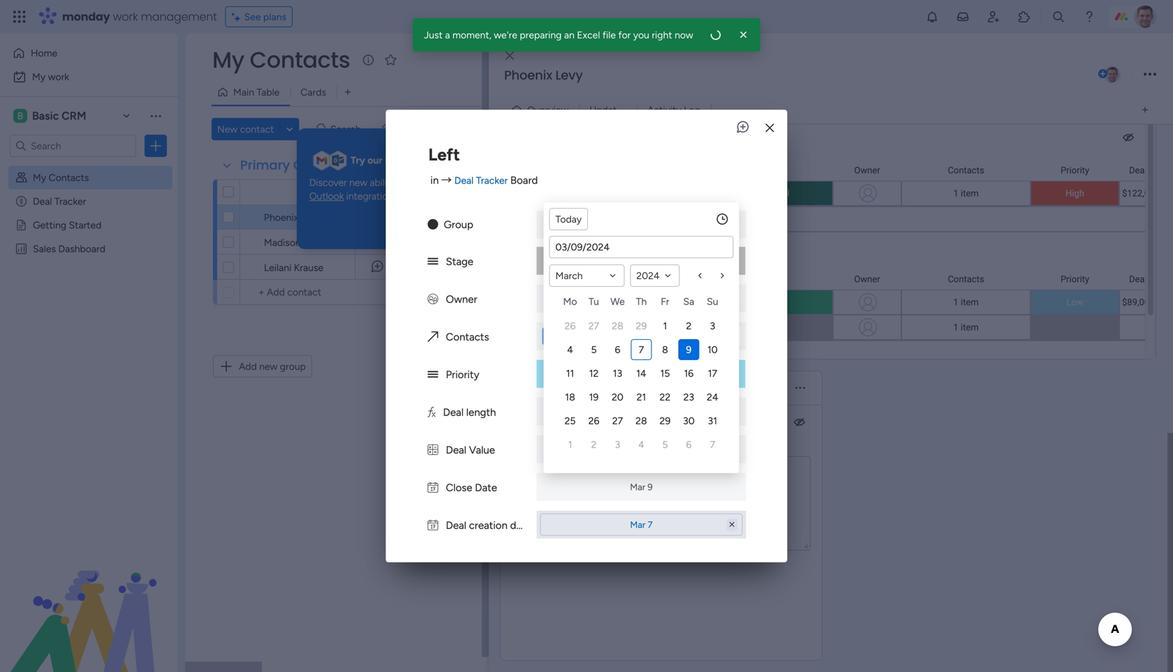 Task type: locate. For each thing, give the bounding box(es) containing it.
0 horizontal spatial levy
[[301, 212, 321, 224]]

v2 board relation small image
[[428, 331, 438, 343]]

phoenix up the madison
[[264, 212, 299, 224]]

1 vertical spatial 6 button
[[679, 434, 700, 455]]

2 down 19 button
[[591, 439, 597, 451]]

main
[[233, 86, 254, 98]]

add view image
[[1143, 105, 1148, 115]]

0 vertical spatial 3 button
[[702, 316, 723, 337]]

1 horizontal spatial new
[[349, 177, 367, 189]]

1 vertical spatial 3
[[615, 439, 620, 451]]

phoenix levy up 8
[[617, 331, 670, 342]]

deal right dapulse date column icon
[[446, 519, 467, 532]]

levy
[[556, 66, 583, 84], [301, 212, 321, 224], [651, 331, 670, 342]]

friday element
[[653, 293, 677, 314]]

new inside 'button'
[[217, 123, 238, 135]]

new for discover
[[349, 177, 367, 189]]

phoenix down thursday element
[[617, 331, 649, 342]]

3 for the leftmost 3 button
[[615, 439, 620, 451]]

4 button
[[560, 339, 581, 360], [631, 434, 652, 455]]

0 horizontal spatial close image
[[506, 51, 514, 61]]

14
[[636, 368, 647, 380]]

alert inside just a moment, we're preparing an excel file for you right now alert
[[708, 27, 724, 43]]

my work
[[32, 71, 69, 83]]

workspace selection element
[[13, 108, 88, 124]]

2 horizontal spatial levy
[[651, 331, 670, 342]]

levy up 8
[[651, 331, 670, 342]]

1 vertical spatial 2 button
[[584, 434, 605, 455]]

in
[[431, 174, 439, 187]]

1 vertical spatial 27
[[612, 415, 623, 427]]

new down the try
[[349, 177, 367, 189]]

6
[[615, 344, 621, 356], [686, 439, 692, 451]]

deal right dapulse numbers column icon
[[446, 444, 467, 457]]

4 button down the 1 days in the right of the page
[[631, 434, 652, 455]]

1 vertical spatial close image
[[506, 51, 514, 61]]

10
[[708, 344, 718, 356]]

3 button down 20
[[607, 434, 628, 455]]

0 vertical spatial 5 button
[[584, 339, 605, 360]]

mar down mar 9 at bottom right
[[630, 519, 646, 531]]

phoenix levy inside left dialog
[[617, 331, 670, 342]]

just a moment, we're preparing an excel file for you right now
[[424, 29, 694, 41]]

1 horizontal spatial work
[[113, 9, 138, 24]]

1 vertical spatial 29
[[660, 415, 671, 427]]

close image down we're
[[506, 51, 514, 61]]

6 button down 30 button
[[679, 434, 700, 455]]

1 horizontal spatial 3 button
[[702, 316, 723, 337]]

madison
[[264, 237, 301, 249]]

1 vertical spatial new
[[259, 361, 278, 373]]

7 button left 8
[[631, 339, 652, 360]]

list box containing my contacts
[[0, 163, 178, 449]]

1 vertical spatial 7
[[710, 439, 715, 451]]

1 vertical spatial mar
[[630, 519, 646, 531]]

sales
[[33, 243, 56, 255]]

29 for leftmost 29 button
[[636, 320, 647, 332]]

for
[[618, 29, 631, 41]]

1 button down the discover new abilities with our gmail & outlook integrations
[[355, 205, 400, 230]]

mar 9
[[630, 482, 653, 493]]

deal for deal length
[[443, 406, 464, 419]]

0 vertical spatial 3
[[710, 320, 715, 332]]

monday
[[62, 9, 110, 24]]

27 button down 20
[[607, 411, 628, 432]]

1 button down friday element
[[655, 316, 676, 337]]

1 vertical spatial work
[[48, 71, 69, 83]]

help
[[1114, 637, 1139, 651]]

0 horizontal spatial 2
[[591, 439, 597, 451]]

phoenix levy up madison doyle
[[264, 212, 321, 224]]

1 button down 25 button
[[560, 434, 581, 455]]

add new group
[[239, 361, 306, 373]]

levy up doyle
[[301, 212, 321, 224]]

phoenix levy up overview button
[[504, 66, 583, 84]]

right
[[652, 29, 672, 41]]

3 down sunday 'element'
[[710, 320, 715, 332]]

5 button down 22 'button'
[[655, 434, 676, 455]]

28 down 21 button
[[636, 415, 647, 427]]

1 left days
[[629, 406, 632, 418]]

29 down thursday element
[[636, 320, 647, 332]]

0 horizontal spatial 2 button
[[584, 434, 605, 455]]

new left contact
[[217, 123, 238, 135]]

monday marketplace image
[[1018, 10, 1032, 24]]

5 button up 12
[[584, 339, 605, 360]]

0 horizontal spatial 3
[[615, 439, 620, 451]]

deal right v2 function image
[[443, 406, 464, 419]]

contacts
[[250, 44, 350, 75], [293, 156, 352, 174], [49, 172, 89, 184], [446, 331, 489, 343]]

11 button
[[560, 363, 581, 384]]

primary
[[240, 156, 290, 174]]

1 horizontal spatial 26 button
[[584, 411, 605, 432]]

1 horizontal spatial our
[[426, 177, 440, 189]]

27 down 20
[[612, 415, 623, 427]]

0 vertical spatial mar
[[630, 482, 646, 493]]

1 horizontal spatial 27 button
[[607, 411, 628, 432]]

work down home
[[48, 71, 69, 83]]

just a moment, we're preparing an excel file for you right now alert
[[413, 18, 761, 52]]

7 button down 31 button
[[702, 434, 723, 455]]

Text field
[[521, 379, 554, 397]]

my contacts
[[212, 44, 350, 75], [33, 172, 89, 184]]

26 button right 25 button
[[584, 411, 605, 432]]

new inside button
[[259, 361, 278, 373]]

5 for the left the 5 button
[[591, 344, 597, 356]]

1 vertical spatial our
[[426, 177, 440, 189]]

2 button
[[679, 316, 700, 337], [584, 434, 605, 455]]

3 button down sunday 'element'
[[702, 316, 723, 337]]

29 for the rightmost 29 button
[[660, 415, 671, 427]]

work right monday
[[113, 9, 138, 24]]

deal right the →
[[455, 174, 474, 186]]

close image
[[737, 28, 751, 42], [506, 51, 514, 61]]

0 horizontal spatial new
[[259, 361, 278, 373]]

tracker inside list box
[[54, 196, 86, 207]]

moment,
[[453, 29, 492, 41]]

29 button right days
[[655, 411, 676, 432]]

0 horizontal spatial 7
[[639, 344, 644, 356]]

1 horizontal spatial 29
[[660, 415, 671, 427]]

overview button
[[506, 99, 579, 121]]

deal tracker
[[33, 196, 86, 207]]

see plans button
[[225, 6, 293, 27]]

2 vertical spatial phoenix levy
[[617, 331, 670, 342]]

1 horizontal spatial 27
[[612, 415, 623, 427]]

7 down mar 9 at bottom right
[[648, 519, 653, 531]]

try
[[351, 155, 365, 166]]

getting
[[33, 219, 66, 231]]

1 horizontal spatial levy
[[556, 66, 583, 84]]

1 vertical spatial 1 button
[[655, 316, 676, 337]]

contacts inside left dialog
[[446, 331, 489, 343]]

1 vertical spatial phoenix
[[264, 212, 299, 224]]

integrations inside the discover new abilities with our gmail & outlook integrations
[[346, 190, 398, 202]]

sunday element
[[701, 293, 725, 314]]

row group
[[558, 314, 725, 457]]

28 down wednesday element
[[612, 320, 624, 332]]

we're
[[494, 29, 517, 41]]

1 vertical spatial 9
[[648, 482, 653, 493]]

2 mar from the top
[[630, 519, 646, 531]]

1 mar from the top
[[630, 482, 646, 493]]

9 button
[[679, 339, 700, 360]]

22
[[660, 391, 671, 403]]

0 vertical spatial work
[[113, 9, 138, 24]]

add new group button
[[213, 356, 312, 378]]

list box
[[0, 163, 178, 449]]

my down home
[[32, 71, 46, 83]]

0 horizontal spatial 4 button
[[560, 339, 581, 360]]

0 vertical spatial new
[[217, 123, 238, 135]]

my up deal tracker
[[33, 172, 46, 184]]

26 down monday element
[[565, 320, 576, 332]]

1 vertical spatial 3 button
[[607, 434, 628, 455]]

a
[[445, 29, 450, 41]]

home link
[[8, 42, 170, 64]]

my contacts up deal tracker
[[33, 172, 89, 184]]

21 button
[[631, 387, 652, 408]]

phoenix up overview button
[[504, 66, 552, 84]]

our inside the discover new abilities with our gmail & outlook integrations
[[426, 177, 440, 189]]

our right the try
[[368, 155, 383, 166]]

krause
[[294, 262, 324, 274]]

tracker up getting started in the left of the page
[[54, 196, 86, 207]]

Primary Contacts field
[[237, 156, 356, 175]]

0 vertical spatial new
[[349, 177, 367, 189]]

1 vertical spatial 28
[[636, 415, 647, 427]]

0 vertical spatial 26 button
[[560, 316, 581, 337]]

18
[[565, 391, 575, 403]]

Search field
[[327, 119, 369, 139]]

terry turtle image
[[1134, 6, 1157, 28]]

0 vertical spatial my contacts
[[212, 44, 350, 75]]

with
[[405, 177, 424, 189]]

explore integrations button
[[392, 215, 491, 237]]

1 button
[[355, 205, 400, 230], [655, 316, 676, 337], [560, 434, 581, 455]]

0 horizontal spatial 27 button
[[584, 316, 605, 337]]

1 horizontal spatial 4 button
[[631, 434, 652, 455]]

deal value
[[446, 444, 495, 457]]

0 vertical spatial 2
[[686, 320, 692, 332]]

new inside the discover new abilities with our gmail & outlook integrations
[[349, 177, 367, 189]]

basic
[[32, 109, 59, 123]]

basic crm
[[32, 109, 86, 123]]

0 vertical spatial close image
[[737, 28, 751, 42]]

4 button up 11 button at the left of the page
[[560, 339, 581, 360]]

notifications image
[[925, 10, 939, 24]]

grid
[[558, 293, 725, 457]]

29 right days
[[660, 415, 671, 427]]

abilities
[[370, 177, 403, 189]]

alert
[[708, 27, 724, 43]]

29 button down thursday element
[[631, 316, 652, 337]]

15 button
[[655, 363, 676, 384]]

phoenix
[[504, 66, 552, 84], [264, 212, 299, 224], [617, 331, 649, 342]]

contacts up deal tracker
[[49, 172, 89, 184]]

0 horizontal spatial 9
[[648, 482, 653, 493]]

0 vertical spatial 29
[[636, 320, 647, 332]]

0 horizontal spatial work
[[48, 71, 69, 83]]

6 up the '13' button
[[615, 344, 621, 356]]

1 vertical spatial new
[[631, 255, 651, 267]]

our left the →
[[426, 177, 440, 189]]

see plans
[[244, 11, 286, 23]]

new inside left dialog
[[631, 255, 651, 267]]

search everything image
[[1052, 10, 1066, 24]]

new up 2024
[[631, 255, 651, 267]]

11
[[566, 368, 574, 380]]

tracker left board
[[476, 174, 508, 186]]

0 vertical spatial 9
[[686, 344, 692, 356]]

4 up 11 button at the left of the page
[[567, 344, 573, 356]]

1 days
[[629, 406, 654, 418]]

0 vertical spatial 28
[[612, 320, 624, 332]]

9 up mar 7
[[648, 482, 653, 493]]

21
[[637, 391, 646, 403]]

0 horizontal spatial new
[[217, 123, 238, 135]]

26
[[565, 320, 576, 332], [589, 415, 600, 427]]

invite members image
[[987, 10, 1001, 24]]

levy down an
[[556, 66, 583, 84]]

deal inside list box
[[33, 196, 52, 207]]

31
[[708, 415, 717, 427]]

v2 function image
[[428, 406, 436, 419]]

9 inside left dialog
[[648, 482, 653, 493]]

contacts right v2 board relation small image on the left of page
[[446, 331, 489, 343]]

0 vertical spatial 4
[[567, 344, 573, 356]]

26 right 25 button
[[589, 415, 600, 427]]

18 button
[[560, 387, 581, 408]]

option
[[0, 165, 178, 168]]

work
[[113, 9, 138, 24], [48, 71, 69, 83]]

26 button down monday element
[[560, 316, 581, 337]]

my up main
[[212, 44, 244, 75]]

mar for mar 9
[[630, 482, 646, 493]]

1 vertical spatial 29 button
[[655, 411, 676, 432]]

7 left 8
[[639, 344, 644, 356]]

4
[[567, 344, 573, 356], [638, 439, 645, 451]]

my contacts up table
[[212, 44, 350, 75]]

2 down saturday element
[[686, 320, 692, 332]]

5 down 22 'button'
[[662, 439, 668, 451]]

previous image
[[695, 270, 706, 281]]

0 vertical spatial 5
[[591, 344, 597, 356]]

8
[[662, 344, 668, 356]]

0 vertical spatial tracker
[[476, 174, 508, 186]]

partner
[[434, 261, 466, 273]]

mar up mar 7
[[630, 482, 646, 493]]

new right add
[[259, 361, 278, 373]]

17
[[708, 368, 717, 380]]

0 vertical spatial 1 button
[[355, 205, 400, 230]]

my inside option
[[32, 71, 46, 83]]

5 up 12
[[591, 344, 597, 356]]

28 for the topmost 28 button
[[612, 320, 624, 332]]

an
[[564, 29, 575, 41]]

7 down 31
[[710, 439, 715, 451]]

1 horizontal spatial my contacts
[[212, 44, 350, 75]]

0 vertical spatial 7
[[639, 344, 644, 356]]

0 horizontal spatial 28
[[612, 320, 624, 332]]

1 vertical spatial 2
[[591, 439, 597, 451]]

update feed image
[[956, 10, 970, 24]]

contact
[[302, 186, 338, 198]]

length
[[466, 406, 496, 419]]

9 inside button
[[686, 344, 692, 356]]

help image
[[1083, 10, 1097, 24]]

24
[[707, 391, 719, 403]]

1 horizontal spatial 4
[[638, 439, 645, 451]]

terry turtle image
[[1104, 66, 1122, 84]]

1 inside button
[[635, 104, 639, 116]]

3 down 20
[[615, 439, 620, 451]]

close image right loading icon
[[737, 28, 751, 42]]

1 horizontal spatial close image
[[737, 28, 751, 42]]

1 inside left dialog
[[629, 406, 632, 418]]

deal for deal value
[[446, 444, 467, 457]]

1 vertical spatial 4 button
[[631, 434, 652, 455]]

2 vertical spatial levy
[[651, 331, 670, 342]]

deal up getting
[[33, 196, 52, 207]]

3
[[710, 320, 715, 332], [615, 439, 620, 451]]

0 vertical spatial 6
[[615, 344, 621, 356]]

9 left 10
[[686, 344, 692, 356]]

1 vertical spatial 26
[[589, 415, 600, 427]]

10 button
[[702, 339, 723, 360]]

2 vertical spatial integrations
[[433, 220, 485, 232]]

6 button up the '13' button
[[607, 339, 628, 360]]

left dialog
[[386, 110, 788, 563]]

1 horizontal spatial tracker
[[476, 174, 508, 186]]

2 button down saturday element
[[679, 316, 700, 337]]

0 horizontal spatial 28 button
[[607, 316, 628, 337]]

leilani
[[264, 262, 292, 274]]

discover
[[309, 177, 347, 189]]

1 vertical spatial my contacts
[[33, 172, 89, 184]]

work inside option
[[48, 71, 69, 83]]

0 horizontal spatial 5 button
[[584, 339, 605, 360]]

1 vertical spatial 5
[[662, 439, 668, 451]]

new for new
[[631, 255, 651, 267]]

0 horizontal spatial phoenix
[[264, 212, 299, 224]]

2 button down 19 button
[[584, 434, 605, 455]]

5 for bottommost the 5 button
[[662, 439, 668, 451]]

25 button
[[560, 411, 581, 432]]

0 vertical spatial levy
[[556, 66, 583, 84]]

sa
[[684, 296, 695, 308]]

1 right /
[[635, 104, 639, 116]]

1 vertical spatial 26 button
[[584, 411, 605, 432]]

levy inside field
[[556, 66, 583, 84]]

add time image
[[716, 212, 730, 226]]

13
[[613, 368, 622, 380]]

6 down 30 button
[[686, 439, 692, 451]]

27 down tuesday element at the top of the page
[[589, 320, 599, 332]]

work for monday
[[113, 9, 138, 24]]

0 horizontal spatial our
[[368, 155, 383, 166]]

contacts up discover
[[293, 156, 352, 174]]

0 horizontal spatial 6
[[615, 344, 621, 356]]

4 down the 1 days in the right of the page
[[638, 439, 645, 451]]

26 button
[[560, 316, 581, 337], [584, 411, 605, 432]]

1 vertical spatial 5 button
[[655, 434, 676, 455]]

our
[[368, 155, 383, 166], [426, 177, 440, 189]]

0 horizontal spatial phoenix levy
[[264, 212, 321, 224]]

7
[[639, 344, 644, 356], [710, 439, 715, 451], [648, 519, 653, 531]]

2 horizontal spatial phoenix
[[617, 331, 649, 342]]

1 horizontal spatial 9
[[686, 344, 692, 356]]

madison doyle
[[264, 237, 328, 249]]

28 button down 21 button
[[631, 411, 652, 432]]

new for add
[[259, 361, 278, 373]]

updates
[[590, 104, 627, 116]]

27 button down tuesday element at the top of the page
[[584, 316, 605, 337]]

phoenix levy
[[504, 66, 583, 84], [264, 212, 321, 224], [617, 331, 670, 342]]

8 button
[[655, 339, 676, 360]]

1 vertical spatial integrations
[[346, 190, 398, 202]]

1 horizontal spatial 6
[[686, 439, 692, 451]]

add to favorites image
[[384, 53, 398, 67]]

1 horizontal spatial phoenix
[[504, 66, 552, 84]]

9
[[686, 344, 692, 356], [648, 482, 653, 493]]

28 button down wednesday element
[[607, 316, 628, 337]]



Task type: vqa. For each thing, say whether or not it's contained in the screenshot.
Explore popular topics on the right
no



Task type: describe. For each thing, give the bounding box(es) containing it.
contacts inside list box
[[49, 172, 89, 184]]

we
[[611, 296, 625, 308]]

filter board by person image
[[377, 122, 399, 136]]

30 button
[[679, 411, 700, 432]]

deal for deal creation date
[[446, 519, 467, 532]]

0 vertical spatial integrations
[[412, 155, 466, 166]]

2 horizontal spatial 1 button
[[655, 316, 676, 337]]

deal length
[[443, 406, 496, 419]]

deal for deal tracker
[[33, 196, 52, 207]]

thursday element
[[630, 293, 653, 314]]

2024 button
[[630, 265, 680, 287]]

phoenix levy inside field
[[504, 66, 583, 84]]

gmail button
[[443, 176, 468, 190]]

19
[[589, 391, 599, 403]]

deal creation date
[[446, 519, 531, 532]]

show board description image
[[360, 53, 377, 67]]

Search in workspace field
[[29, 138, 117, 154]]

levy inside left dialog
[[651, 331, 670, 342]]

0 horizontal spatial 26 button
[[560, 316, 581, 337]]

1 horizontal spatial 29 button
[[655, 411, 676, 432]]

group
[[444, 218, 473, 231]]

explore integrations
[[398, 220, 485, 232]]

tu
[[589, 296, 599, 308]]

angle down image
[[286, 124, 293, 134]]

lottie animation element
[[0, 532, 178, 673]]

my inside list box
[[33, 172, 46, 184]]

updates / 1
[[590, 104, 639, 116]]

th
[[636, 296, 647, 308]]

0 horizontal spatial 29 button
[[631, 316, 652, 337]]

23 button
[[679, 387, 700, 408]]

activity log button
[[637, 99, 711, 121]]

low
[[632, 368, 650, 380]]

today button
[[549, 208, 588, 230]]

public board image
[[15, 219, 28, 232]]

dapulse date column image
[[428, 519, 438, 532]]

add
[[239, 361, 257, 373]]

0 vertical spatial 26
[[565, 320, 576, 332]]

dashboard
[[58, 243, 105, 255]]

email
[[385, 155, 409, 166]]

activity log
[[648, 104, 701, 116]]

home option
[[8, 42, 170, 64]]

monday element
[[558, 293, 582, 314]]

management
[[141, 9, 217, 24]]

v2 status image
[[428, 369, 438, 381]]

deal inside in → deal tracker board
[[455, 174, 474, 186]]

public dashboard image
[[15, 242, 28, 256]]

Date field
[[550, 237, 733, 258]]

contacts inside primary contacts field
[[293, 156, 352, 174]]

new contact
[[217, 123, 274, 135]]

grid containing mo
[[558, 293, 725, 457]]

row group containing 26
[[558, 314, 725, 457]]

main table button
[[212, 81, 290, 103]]

sales dashboard
[[33, 243, 105, 255]]

close image
[[766, 123, 774, 133]]

31 button
[[702, 411, 723, 432]]

0 vertical spatial 6 button
[[607, 339, 628, 360]]

contacts up cards
[[250, 44, 350, 75]]

closed
[[564, 220, 592, 231]]

cards
[[301, 86, 326, 98]]

doyle
[[303, 237, 328, 249]]

try our email integrations
[[351, 155, 466, 166]]

mo
[[563, 296, 577, 308]]

My Contacts field
[[209, 44, 354, 75]]

cards button
[[290, 81, 337, 103]]

0 vertical spatial 28 button
[[607, 316, 628, 337]]

28 for bottom 28 button
[[636, 415, 647, 427]]

just
[[424, 29, 443, 41]]

2024
[[637, 270, 660, 282]]

lottie animation image
[[0, 532, 178, 673]]

1 down 25
[[568, 439, 572, 451]]

20
[[612, 391, 624, 403]]

→
[[441, 174, 452, 187]]

new contact button
[[212, 118, 280, 140]]

&
[[470, 177, 476, 189]]

work for my
[[48, 71, 69, 83]]

23
[[684, 391, 694, 403]]

v2 search image
[[317, 121, 327, 137]]

16 button
[[679, 363, 700, 384]]

0 vertical spatial 27 button
[[584, 316, 605, 337]]

20 button
[[607, 387, 628, 408]]

1 horizontal spatial 2
[[686, 320, 692, 332]]

0 horizontal spatial 3 button
[[607, 434, 628, 455]]

loading image
[[708, 27, 724, 43]]

days
[[635, 406, 654, 418]]

more dots image
[[796, 383, 805, 393]]

wednesday element
[[606, 293, 630, 314]]

0 vertical spatial our
[[368, 155, 383, 166]]

help button
[[1102, 633, 1151, 656]]

workspace image
[[13, 108, 27, 124]]

my work option
[[8, 66, 170, 88]]

v2 status image
[[428, 255, 438, 268]]

2 vertical spatial 1 button
[[560, 434, 581, 455]]

16
[[684, 368, 694, 380]]

march button
[[549, 265, 625, 287]]

overview
[[527, 104, 569, 116]]

v2 sun image
[[428, 218, 438, 231]]

excel
[[577, 29, 600, 41]]

saturday element
[[677, 293, 701, 314]]

closed won
[[564, 220, 613, 231]]

add view image
[[345, 87, 351, 97]]

new for new contact
[[217, 123, 238, 135]]

3 for right 3 button
[[710, 320, 715, 332]]

getting started
[[33, 219, 102, 231]]

date
[[510, 519, 531, 532]]

next image
[[717, 270, 728, 281]]

date
[[475, 482, 497, 494]]

priority
[[446, 369, 479, 381]]

stage
[[446, 255, 474, 268]]

customer
[[428, 211, 471, 223]]

1 left explore
[[381, 216, 384, 225]]

Phoenix Levy field
[[501, 66, 1096, 85]]

1 vertical spatial 6
[[686, 439, 692, 451]]

dapulse numbers column image
[[428, 444, 438, 457]]

you
[[633, 29, 650, 41]]

7 inside left dialog
[[648, 519, 653, 531]]

14 button
[[631, 363, 652, 384]]

v2 multiple person column image
[[428, 293, 438, 306]]

dapulse date column image
[[428, 482, 438, 494]]

tracker inside in → deal tracker board
[[476, 174, 508, 186]]

0 horizontal spatial 7 button
[[631, 339, 652, 360]]

0 horizontal spatial my contacts
[[33, 172, 89, 184]]

table
[[257, 86, 280, 98]]

close image inside just a moment, we're preparing an excel file for you right now alert
[[737, 28, 751, 42]]

monday work management
[[62, 9, 217, 24]]

fr
[[661, 296, 670, 308]]

select product image
[[13, 10, 27, 24]]

1 vertical spatial phoenix levy
[[264, 212, 321, 224]]

file
[[603, 29, 616, 41]]

1 vertical spatial levy
[[301, 212, 321, 224]]

19 button
[[584, 387, 605, 408]]

mar 7
[[630, 519, 653, 531]]

updates / 1 button
[[579, 99, 639, 121]]

mar for mar 7
[[630, 519, 646, 531]]

1 horizontal spatial 26
[[589, 415, 600, 427]]

12
[[589, 368, 599, 380]]

phoenix inside left dialog
[[617, 331, 649, 342]]

15
[[660, 368, 670, 380]]

phoenix inside "phoenix levy" field
[[504, 66, 552, 84]]

/
[[629, 104, 633, 116]]

left
[[429, 144, 460, 165]]

march
[[556, 270, 583, 282]]

1 horizontal spatial 6 button
[[679, 434, 700, 455]]

leilani krause
[[264, 262, 324, 274]]

1 horizontal spatial 7 button
[[702, 434, 723, 455]]

1 vertical spatial 28 button
[[631, 411, 652, 432]]

25
[[565, 415, 576, 427]]

1 down friday element
[[663, 320, 667, 332]]

integrations inside button
[[433, 220, 485, 232]]

0 horizontal spatial 1 button
[[355, 205, 400, 230]]

started
[[69, 219, 102, 231]]

tuesday element
[[582, 293, 606, 314]]

1 vertical spatial 4
[[638, 439, 645, 451]]

0 vertical spatial 27
[[589, 320, 599, 332]]

13 button
[[607, 363, 628, 384]]

2 horizontal spatial 7
[[710, 439, 715, 451]]

0 vertical spatial 2 button
[[679, 316, 700, 337]]

close
[[446, 482, 473, 494]]

value
[[469, 444, 495, 457]]



